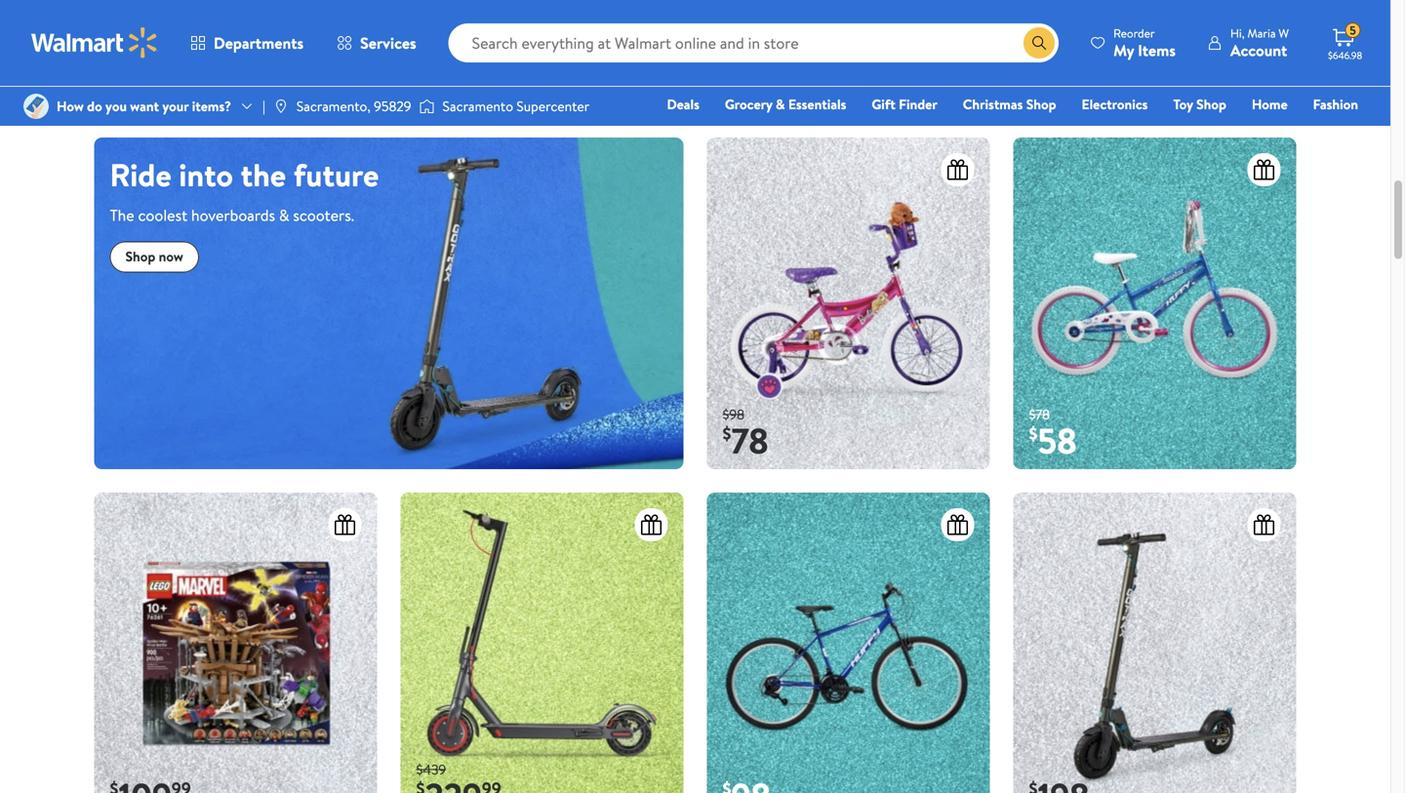 Task type: locate. For each thing, give the bounding box(es) containing it.
$ inside $ 60
[[416, 66, 425, 91]]

& inside ride into the future the coolest hoverboards & scooters.
[[279, 204, 289, 226]]

95829
[[374, 97, 411, 116]]

gift
[[872, 95, 896, 114], [1047, 122, 1070, 141]]

$ inside $98 $ 78
[[723, 421, 731, 446]]

0 horizontal spatial &
[[279, 204, 289, 226]]

Walmart Site-Wide search field
[[448, 23, 1059, 62]]

one
[[1209, 122, 1238, 141]]

sacramento supercenter
[[443, 97, 589, 116]]

&
[[776, 95, 785, 114], [279, 204, 289, 226]]

registry
[[1134, 122, 1183, 141]]

sacramento,
[[296, 97, 371, 116]]

grocery
[[725, 95, 772, 114]]

fashion gift cards
[[1047, 95, 1358, 141]]

shop for christmas shop
[[1026, 95, 1056, 114]]

 image
[[23, 94, 49, 119], [273, 99, 289, 114], [94, 137, 684, 469]]

do
[[87, 97, 102, 116]]

shop right toy
[[1196, 95, 1226, 114]]

aovopro es80 350w 8.5' foldable electric scooter for adults and child, 21 miles range image
[[401, 493, 684, 793]]

shop for toy shop
[[1196, 95, 1226, 114]]

departments
[[214, 32, 304, 54]]

into
[[179, 153, 233, 196]]

electronics
[[1082, 95, 1148, 114]]

how do you want your items?
[[57, 97, 231, 116]]

christmas shop link
[[954, 94, 1065, 115]]

0 horizontal spatial gift
[[872, 95, 896, 114]]

huffy 26-inch rock creek men's mountain bike, blue image
[[707, 493, 990, 793]]

my
[[1113, 40, 1134, 61]]

$646.98
[[1328, 49, 1362, 62]]

walmart image
[[31, 27, 158, 59]]

future
[[294, 153, 379, 196]]

home
[[1252, 95, 1288, 114]]

shop up gift cards link
[[1026, 95, 1056, 114]]

christmas
[[963, 95, 1023, 114]]

huffy 20 in. sea star kids bike for girls ages 5 and up, child, blue and pink image
[[1013, 137, 1296, 469]]

1 horizontal spatial gift
[[1047, 122, 1070, 141]]

gift left cards
[[1047, 122, 1070, 141]]

shop
[[1026, 95, 1056, 114], [1196, 95, 1226, 114], [125, 247, 155, 266]]

fashion link
[[1304, 94, 1367, 115]]

shop now button
[[110, 241, 199, 273]]

gift cards link
[[1038, 121, 1117, 142]]

gift left finder
[[872, 95, 896, 114]]

 image
[[419, 97, 435, 116]]

& right 'grocery'
[[776, 95, 785, 114]]

hi, maria w account
[[1230, 25, 1289, 61]]

1 horizontal spatial &
[[776, 95, 785, 114]]

fashion
[[1313, 95, 1358, 114]]

dynacraft barbie 16-inch girls bike for kids ages 6-10 years image
[[707, 137, 990, 469]]

sacramento
[[443, 97, 513, 116]]

grocery & essentials link
[[716, 94, 855, 115]]

services
[[360, 32, 416, 54]]

0 vertical spatial gift
[[872, 95, 896, 114]]

1 vertical spatial gift
[[1047, 122, 1070, 141]]

maria
[[1247, 25, 1276, 41]]

ride
[[110, 153, 171, 196]]

$ inside $ 229
[[110, 66, 119, 91]]

0 vertical spatial &
[[776, 95, 785, 114]]

shop left the now
[[125, 247, 155, 266]]

& left scooters.
[[279, 204, 289, 226]]

debit
[[1241, 122, 1275, 141]]

1 horizontal spatial shop
[[1026, 95, 1056, 114]]

$ 60
[[416, 61, 465, 110]]

toy shop
[[1173, 95, 1226, 114]]

1 vertical spatial &
[[279, 204, 289, 226]]

58
[[1038, 416, 1077, 465]]

|
[[262, 97, 265, 116]]

toy
[[1173, 95, 1193, 114]]

your
[[162, 97, 189, 116]]

0 horizontal spatial shop
[[125, 247, 155, 266]]

$439 link
[[401, 493, 684, 793]]

$
[[110, 66, 119, 91], [416, 66, 425, 91], [723, 421, 731, 446], [1029, 421, 1038, 446]]

2 horizontal spatial shop
[[1196, 95, 1226, 114]]

$78 $ 58
[[1029, 405, 1077, 465]]

sacramento, 95829
[[296, 97, 411, 116]]



Task type: vqa. For each thing, say whether or not it's contained in the screenshot.
*See details
no



Task type: describe. For each thing, give the bounding box(es) containing it.
cards
[[1074, 122, 1108, 141]]

want
[[130, 97, 159, 116]]

$ 229
[[110, 61, 175, 110]]

hi,
[[1230, 25, 1245, 41]]

shop now
[[125, 247, 183, 266]]

 image for sacramento, 95829
[[273, 99, 289, 114]]

reorder
[[1113, 25, 1155, 41]]

deals
[[667, 95, 700, 114]]

$98
[[723, 405, 745, 424]]

supercenter
[[517, 97, 589, 116]]

lego marvel spider-man final battle 76261 building toy set, marvel collectible based on the climax of the spider-man: no way home movie, multiverse marvel spider-man toy for christmas image
[[94, 493, 377, 793]]

items
[[1138, 40, 1176, 61]]

hoverboards
[[191, 204, 275, 226]]

how
[[57, 97, 84, 116]]

account
[[1230, 40, 1287, 61]]

$78
[[1029, 405, 1050, 424]]

229
[[119, 61, 175, 110]]

grocery & essentials
[[725, 95, 846, 114]]

ride into the future the coolest hoverboards & scooters.
[[110, 153, 379, 226]]

search icon image
[[1031, 35, 1047, 51]]

$98 $ 78
[[723, 405, 769, 465]]

you
[[105, 97, 127, 116]]

toy shop link
[[1165, 94, 1235, 115]]

the
[[241, 153, 286, 196]]

gift inside fashion gift cards
[[1047, 122, 1070, 141]]

78
[[731, 416, 769, 465]]

$439
[[416, 760, 446, 779]]

coolest
[[138, 204, 187, 226]]

60
[[425, 61, 465, 110]]

christmas shop
[[963, 95, 1056, 114]]

Search search field
[[448, 23, 1059, 62]]

gotrax rival adult electric scooter, 8.5" pneumatic tire, max 12 mile range and 15.5mph speed, 250w foldable escooter for adult, gray image
[[1013, 493, 1296, 793]]

w
[[1279, 25, 1289, 41]]

walmart+
[[1300, 122, 1358, 141]]

gift finder link
[[863, 94, 946, 115]]

one debit
[[1209, 122, 1275, 141]]

items?
[[192, 97, 231, 116]]

registry link
[[1125, 121, 1192, 142]]

one debit link
[[1200, 121, 1283, 142]]

gift finder
[[872, 95, 937, 114]]

reorder my items
[[1113, 25, 1176, 61]]

deals link
[[658, 94, 708, 115]]

now
[[159, 247, 183, 266]]

departments button
[[174, 20, 320, 66]]

electronics link
[[1073, 94, 1157, 115]]

finder
[[899, 95, 937, 114]]

5
[[1350, 22, 1356, 39]]

scooters.
[[293, 204, 354, 226]]

home link
[[1243, 94, 1296, 115]]

the
[[110, 204, 134, 226]]

shop inside button
[[125, 247, 155, 266]]

services button
[[320, 20, 433, 66]]

 image for how do you want your items?
[[23, 94, 49, 119]]

$ inside $78 $ 58
[[1029, 421, 1038, 446]]

walmart+ link
[[1291, 121, 1367, 142]]

essentials
[[788, 95, 846, 114]]



